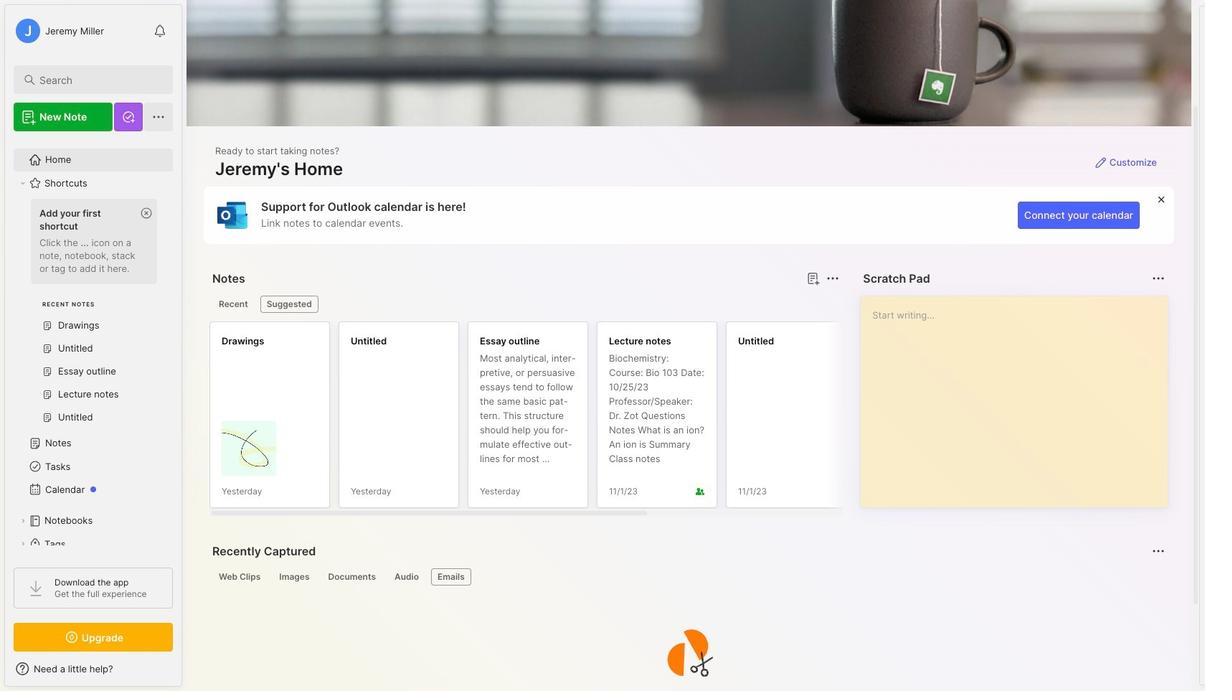 Task type: locate. For each thing, give the bounding box(es) containing it.
0 vertical spatial tab list
[[212, 296, 838, 313]]

2 more actions field from the left
[[1149, 268, 1169, 288]]

1 horizontal spatial more actions field
[[1149, 268, 1169, 288]]

group inside the "main" element
[[14, 194, 164, 438]]

1 more actions field from the left
[[823, 268, 843, 288]]

1 vertical spatial tab list
[[212, 568, 1163, 586]]

More actions field
[[823, 268, 843, 288], [1149, 268, 1169, 288]]

row group
[[210, 321, 1114, 517]]

0 horizontal spatial more actions field
[[823, 268, 843, 288]]

thumbnail image
[[222, 421, 276, 476]]

WHAT'S NEW field
[[5, 657, 182, 680]]

tab list
[[212, 296, 838, 313], [212, 568, 1163, 586]]

more actions image
[[825, 270, 842, 287]]

tree inside the "main" element
[[5, 140, 182, 610]]

tree
[[5, 140, 182, 610]]

Start writing… text field
[[873, 296, 1168, 496]]

tab
[[212, 296, 255, 313], [260, 296, 318, 313], [212, 568, 267, 586], [273, 568, 316, 586], [322, 568, 382, 586], [388, 568, 426, 586], [431, 568, 471, 586]]

main element
[[0, 0, 187, 691]]

Account field
[[14, 17, 104, 45]]

None search field
[[39, 71, 160, 88]]

group
[[14, 194, 164, 438]]



Task type: describe. For each thing, give the bounding box(es) containing it.
expand tags image
[[19, 540, 27, 548]]

1 tab list from the top
[[212, 296, 838, 313]]

expand notebooks image
[[19, 517, 27, 525]]

none search field inside the "main" element
[[39, 71, 160, 88]]

2 tab list from the top
[[212, 568, 1163, 586]]

more actions image
[[1150, 270, 1168, 287]]

Search text field
[[39, 73, 160, 87]]

click to collapse image
[[181, 665, 192, 682]]



Task type: vqa. For each thing, say whether or not it's contained in the screenshot.
Last edited on Nov 16, 2023
no



